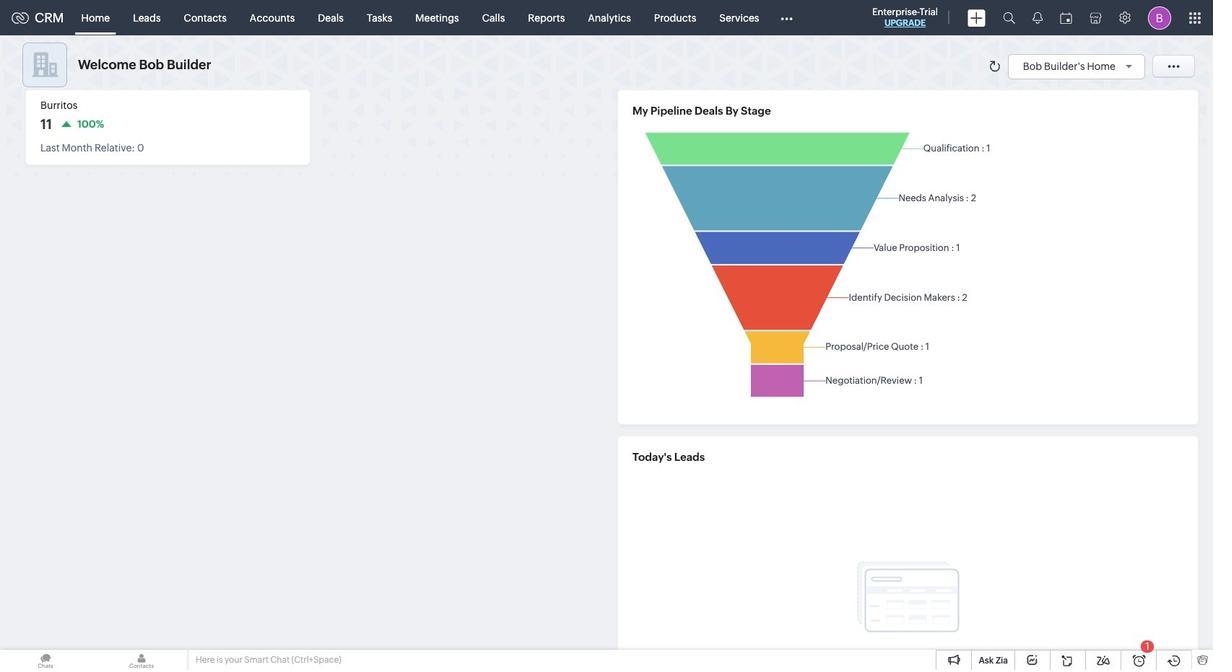 Task type: vqa. For each thing, say whether or not it's contained in the screenshot.
SEARCH element
yes



Task type: describe. For each thing, give the bounding box(es) containing it.
profile element
[[1139, 0, 1180, 35]]

calendar image
[[1060, 12, 1072, 23]]

signals image
[[1033, 12, 1043, 24]]

create menu image
[[968, 9, 986, 26]]

profile image
[[1148, 6, 1171, 29]]



Task type: locate. For each thing, give the bounding box(es) containing it.
logo image
[[12, 12, 29, 23]]

signals element
[[1024, 0, 1051, 35]]

Other Modules field
[[771, 6, 802, 29]]

chats image
[[0, 651, 91, 671]]

contacts image
[[96, 651, 187, 671]]

search image
[[1003, 12, 1015, 24]]

create menu element
[[959, 0, 994, 35]]

search element
[[994, 0, 1024, 35]]



